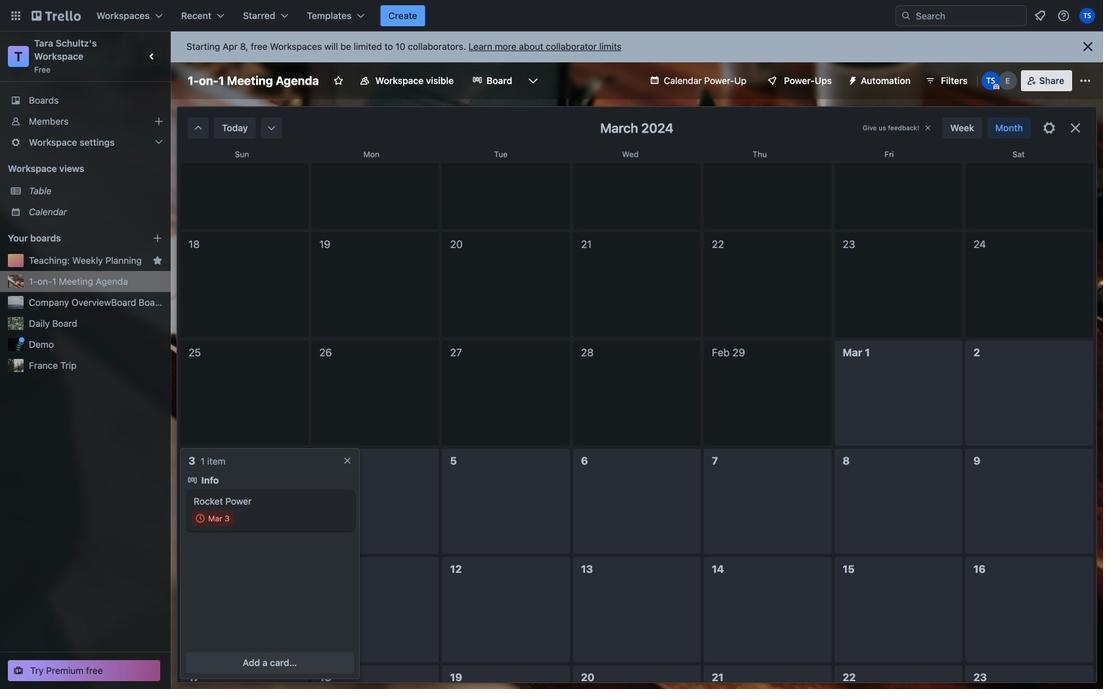 Task type: vqa. For each thing, say whether or not it's contained in the screenshot.
'members' link
no



Task type: locate. For each thing, give the bounding box(es) containing it.
open information menu image
[[1057, 9, 1070, 22]]

customize views image
[[527, 74, 540, 87]]

show menu image
[[1079, 74, 1092, 87]]

workspace navigation collapse icon image
[[143, 47, 162, 66]]

add board image
[[152, 233, 163, 244]]

your boards with 6 items element
[[8, 230, 133, 246]]

tara schultz (taraschultz7) image
[[982, 72, 1000, 90]]

ethanhunt1 (ethanhunt117) image
[[999, 72, 1017, 90]]

sm image
[[842, 70, 861, 89], [265, 121, 278, 135], [186, 474, 199, 487], [194, 512, 207, 525]]



Task type: describe. For each thing, give the bounding box(es) containing it.
Board name text field
[[181, 70, 325, 91]]

this member is an admin of this board. image
[[993, 84, 999, 90]]

starred icon image
[[152, 255, 163, 266]]

sm image
[[192, 121, 205, 135]]

tara schultz (taraschultz7) image
[[1080, 8, 1095, 24]]

search image
[[901, 11, 911, 21]]

back to home image
[[32, 5, 81, 26]]

0 notifications image
[[1032, 8, 1048, 24]]

Search field
[[896, 5, 1027, 26]]

primary element
[[0, 0, 1103, 32]]

star or unstar board image
[[333, 76, 344, 86]]



